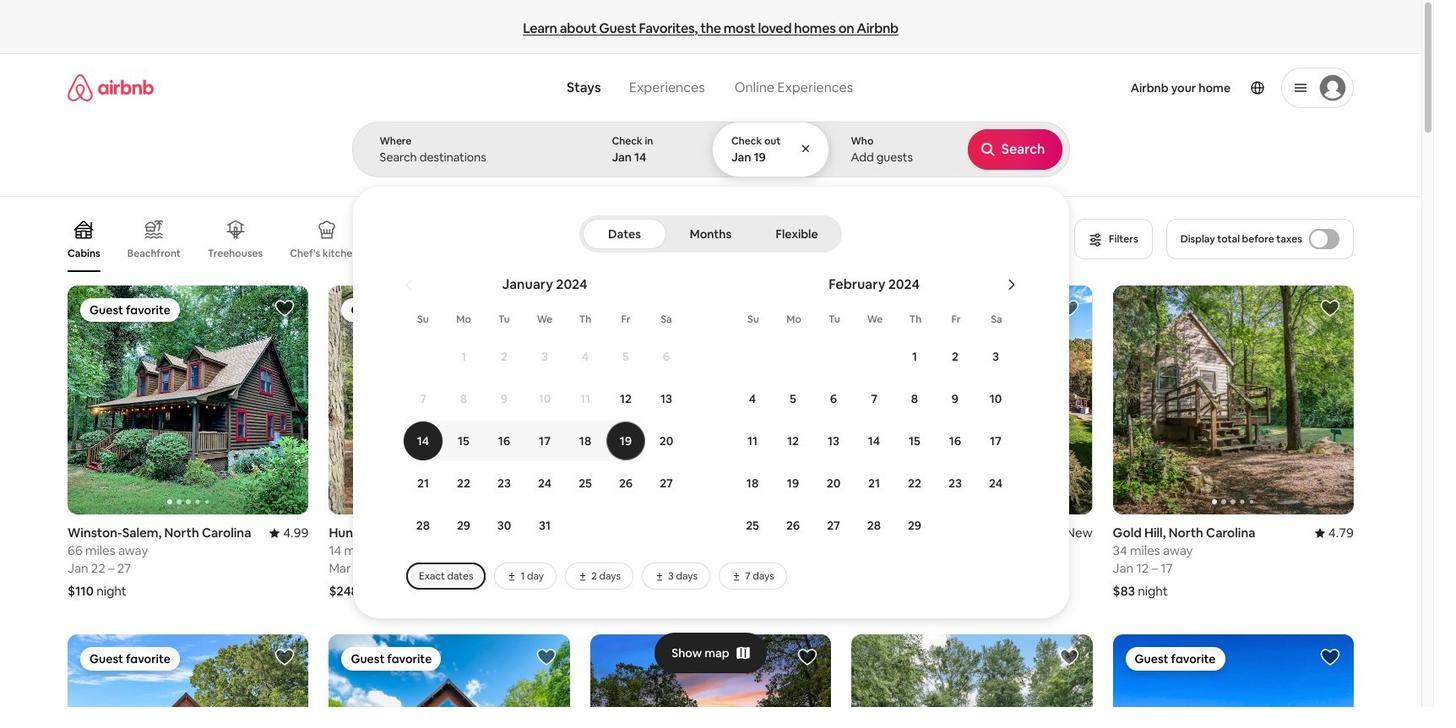 Task type: vqa. For each thing, say whether or not it's contained in the screenshot.
Add to wishlist: Claremont, North Carolina icon
yes



Task type: describe. For each thing, give the bounding box(es) containing it.
add to wishlist: winston-salem, north carolina image
[[275, 298, 295, 319]]

add to wishlist: charlotte, north carolina image
[[1059, 647, 1080, 668]]

profile element
[[880, 54, 1355, 122]]

add to wishlist: huntersville, north carolina image
[[536, 298, 557, 319]]

what can we help you find? tab list
[[554, 69, 720, 106]]

4.99 out of 5 average rating image
[[270, 525, 309, 541]]



Task type: locate. For each thing, give the bounding box(es) containing it.
None search field
[[352, 54, 1435, 619]]

0 vertical spatial add to wishlist: mooresville, north carolina image
[[1059, 298, 1080, 319]]

tab list
[[583, 215, 839, 253]]

Search destinations search field
[[380, 150, 564, 165]]

add to wishlist: denver, north carolina image
[[798, 298, 818, 319]]

new place to stay image
[[1053, 525, 1093, 541]]

tab panel
[[352, 122, 1435, 619]]

calendar application
[[373, 258, 1435, 590]]

add to wishlist: mooresville, north carolina image
[[1059, 298, 1080, 319], [798, 647, 818, 668]]

add to wishlist: claremont, north carolina image
[[536, 647, 557, 668]]

0 horizontal spatial add to wishlist: mooresville, north carolina image
[[798, 647, 818, 668]]

4.79 out of 5 average rating image
[[1316, 525, 1355, 541]]

add to wishlist: morganton, north carolina image
[[1321, 647, 1341, 668]]

1 horizontal spatial add to wishlist: mooresville, north carolina image
[[1059, 298, 1080, 319]]

5.0 out of 5 average rating image
[[539, 525, 570, 541]]

add to wishlist: gold hill, north carolina image
[[1321, 298, 1341, 319]]

group
[[68, 206, 1075, 272], [68, 286, 309, 515], [329, 286, 570, 515], [591, 286, 832, 515], [852, 286, 1334, 515], [1113, 286, 1355, 515], [68, 635, 309, 707], [329, 635, 570, 707], [591, 635, 832, 707], [852, 635, 1093, 707], [1113, 635, 1355, 707]]

4.92 out of 5 average rating image
[[793, 525, 832, 541]]

1 vertical spatial add to wishlist: mooresville, north carolina image
[[798, 647, 818, 668]]

add to wishlist: huntersville, north carolina image
[[275, 647, 295, 668]]



